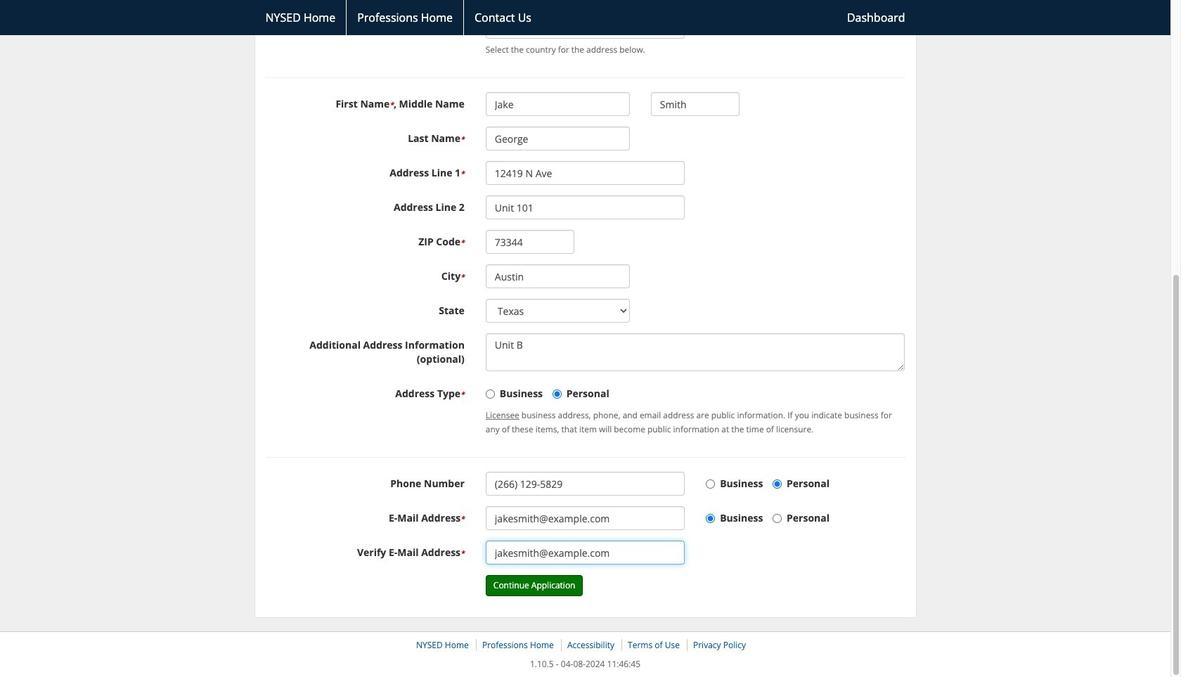 Task type: locate. For each thing, give the bounding box(es) containing it.
None radio
[[486, 390, 495, 399], [706, 480, 715, 489], [773, 480, 782, 489], [706, 514, 715, 523], [486, 390, 495, 399], [706, 480, 715, 489], [773, 480, 782, 489], [706, 514, 715, 523]]

Email text field
[[486, 506, 685, 530]]

None radio
[[552, 390, 562, 399], [773, 514, 782, 523], [552, 390, 562, 399], [773, 514, 782, 523]]

ZIP Code text field
[[486, 230, 575, 254]]

Please re-enter your e-mail address. text field
[[486, 541, 685, 565]]

First Name text field
[[486, 92, 630, 116]]

None submit
[[486, 575, 583, 596]]

Last Name text field
[[486, 127, 630, 151]]



Task type: describe. For each thing, give the bounding box(es) containing it.
City text field
[[486, 264, 630, 288]]

Address Line 2 text field
[[486, 196, 685, 219]]

Address Line 1 text field
[[486, 161, 685, 185]]

Enter phone number (optional) text field
[[486, 472, 685, 496]]

Please provide your full address if your address would not fit in the fields above. text field
[[486, 333, 905, 371]]

Middle Name text field
[[651, 92, 740, 116]]



Task type: vqa. For each thing, say whether or not it's contained in the screenshot.
the check "IMAGE"
no



